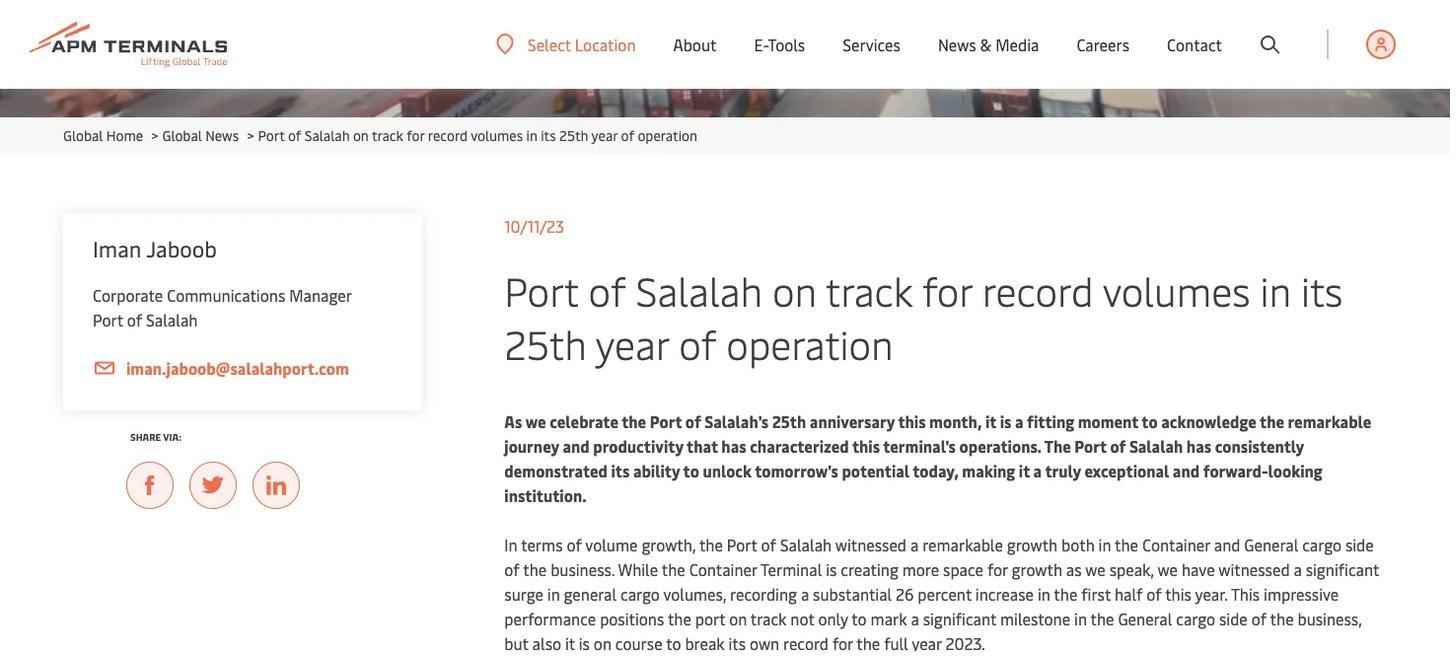 Task type: describe. For each thing, give the bounding box(es) containing it.
home
[[106, 126, 143, 145]]

consistently
[[1215, 436, 1304, 457]]

course
[[616, 633, 663, 652]]

creating
[[841, 559, 899, 580]]

select location
[[528, 34, 636, 55]]

full
[[884, 633, 908, 652]]

making
[[962, 460, 1016, 482]]

this inside in terms of volume growth, the port of salalah witnessed a remarkable growth both in the container and general cargo side of the business. while the container terminal is creating more space for growth as we speak, we have witnessed a significant surge in general cargo volumes, recording a substantial 26 percent increase in the first half of this year. this impressive performance positions the port on track not only to mark a significant milestone in the general cargo side of the business, but also it is on course to break its own record for the full year 2023.
[[1165, 584, 1192, 605]]

1 vertical spatial witnessed
[[1219, 559, 1290, 580]]

0 horizontal spatial cargo
[[621, 584, 660, 605]]

port of salalah on track for record volumes in its 25th year of operation
[[505, 263, 1343, 370]]

salalah inside in terms of volume growth, the port of salalah witnessed a remarkable growth both in the container and general cargo side of the business. while the container terminal is creating more space for growth as we speak, we have witnessed a significant surge in general cargo volumes, recording a substantial 26 percent increase in the first half of this year. this impressive performance positions the port on track not only to mark a significant milestone in the general cargo side of the business, but also it is on course to break its own record for the full year 2023.
[[780, 534, 832, 556]]

acknowledge
[[1161, 411, 1257, 432]]

salalah's
[[705, 411, 769, 432]]

volume
[[585, 534, 638, 556]]

celebrate
[[550, 411, 619, 432]]

terminal's
[[883, 436, 956, 457]]

as we celebrate the port of salalah's 25th anniversary this month, it is a fitting moment to acknowledge the remarkable journey and productivity that has characterized this terminal's operations. the port of salalah has consistently demonstrated its ability to unlock tomorrow's potential today, making it a truly exceptional and forward-looking institution.
[[505, 411, 1372, 506]]

a up impressive
[[1294, 559, 1302, 580]]

about button
[[673, 0, 717, 89]]

global home link
[[63, 126, 143, 145]]

0 horizontal spatial and
[[563, 436, 590, 457]]

year inside port of salalah on track for record volumes in its 25th year of operation
[[596, 317, 669, 370]]

in inside port of salalah on track for record volumes in its 25th year of operation
[[1261, 263, 1291, 317]]

the
[[1045, 436, 1071, 457]]

operations.
[[960, 436, 1042, 457]]

month,
[[930, 411, 982, 432]]

terms
[[521, 534, 563, 556]]

increase
[[976, 584, 1034, 605]]

exceptional
[[1085, 460, 1170, 482]]

0 horizontal spatial volumes
[[471, 126, 523, 145]]

the down terms
[[523, 559, 547, 580]]

as
[[505, 411, 522, 432]]

0 horizontal spatial track
[[372, 126, 403, 145]]

first
[[1082, 584, 1111, 605]]

the down impressive
[[1270, 608, 1294, 630]]

productivity
[[593, 436, 684, 457]]

characterized
[[750, 436, 849, 457]]

corporate
[[93, 285, 163, 306]]

port down moment at the right
[[1075, 436, 1107, 457]]

is inside as we celebrate the port of salalah's 25th anniversary this month, it is a fitting moment to acknowledge the remarkable journey and productivity that has characterized this terminal's operations. the port of salalah has consistently demonstrated its ability to unlock tomorrow's potential today, making it a truly exceptional and forward-looking institution.
[[1000, 411, 1012, 432]]

milestone
[[1000, 608, 1071, 630]]

the up the "speak,"
[[1115, 534, 1139, 556]]

1 horizontal spatial cargo
[[1176, 608, 1216, 630]]

jaboob
[[146, 234, 217, 263]]

10/11/23
[[505, 216, 565, 237]]

to left break
[[666, 633, 681, 652]]

careers
[[1077, 34, 1130, 55]]

year inside in terms of volume growth, the port of salalah witnessed a remarkable growth both in the container and general cargo side of the business. while the container terminal is creating more space for growth as we speak, we have witnessed a significant surge in general cargo volumes, recording a substantial 26 percent increase in the first half of this year. this impressive performance positions the port on track not only to mark a significant milestone in the general cargo side of the business, but also it is on course to break its own record for the full year 2023.
[[912, 633, 942, 652]]

tools
[[768, 34, 805, 55]]

port
[[695, 608, 726, 630]]

port of salalah 25 anniversary image
[[0, 0, 1450, 117]]

record inside in terms of volume growth, the port of salalah witnessed a remarkable growth both in the container and general cargo side of the business. while the container terminal is creating more space for growth as we speak, we have witnessed a significant surge in general cargo volumes, recording a substantial 26 percent increase in the first half of this year. this impressive performance positions the port on track not only to mark a significant milestone in the general cargo side of the business, but also it is on course to break its own record for the full year 2023.
[[783, 633, 829, 652]]

share
[[130, 430, 161, 444]]

not
[[791, 608, 815, 630]]

corporate communications manager port of salalah
[[93, 285, 352, 331]]

contact
[[1167, 34, 1223, 55]]

forward-
[[1203, 460, 1268, 482]]

0 vertical spatial record
[[428, 126, 468, 145]]

tomorrow's
[[755, 460, 839, 482]]

performance
[[505, 608, 596, 630]]

growth,
[[642, 534, 696, 556]]

that
[[687, 436, 718, 457]]

track inside in terms of volume growth, the port of salalah witnessed a remarkable growth both in the container and general cargo side of the business. while the container terminal is creating more space for growth as we speak, we have witnessed a significant surge in general cargo volumes, recording a substantial 26 percent increase in the first half of this year. this impressive performance positions the port on track not only to mark a significant milestone in the general cargo side of the business, but also it is on course to break its own record for the full year 2023.
[[751, 608, 787, 630]]

potential
[[842, 460, 910, 482]]

today,
[[913, 460, 959, 482]]

ability
[[633, 460, 680, 482]]

while
[[618, 559, 658, 580]]

surge
[[505, 584, 544, 605]]

1 global from the left
[[63, 126, 103, 145]]

anniversary
[[810, 411, 895, 432]]

port inside corporate communications manager port of salalah
[[93, 309, 123, 331]]

1 has from the left
[[722, 436, 747, 457]]

select
[[528, 34, 571, 55]]

volumes,
[[663, 584, 726, 605]]

1 horizontal spatial we
[[1086, 559, 1106, 580]]

0 horizontal spatial general
[[1118, 608, 1173, 630]]

looking
[[1268, 460, 1323, 482]]

also
[[532, 633, 561, 652]]

global news link
[[162, 126, 239, 145]]

but
[[505, 633, 529, 652]]

share via:
[[130, 430, 182, 444]]

26
[[896, 584, 914, 605]]

the down growth, in the left of the page
[[662, 559, 685, 580]]

its inside in terms of volume growth, the port of salalah witnessed a remarkable growth both in the container and general cargo side of the business. while the container terminal is creating more space for growth as we speak, we have witnessed a significant surge in general cargo volumes, recording a substantial 26 percent increase in the first half of this year. this impressive performance positions the port on track not only to mark a significant milestone in the general cargo side of the business, but also it is on course to break its own record for the full year 2023.
[[729, 633, 746, 652]]

unlock
[[703, 460, 752, 482]]

journey
[[505, 436, 559, 457]]

year.
[[1195, 584, 1228, 605]]

of inside corporate communications manager port of salalah
[[127, 309, 142, 331]]

general
[[564, 584, 617, 605]]

in
[[505, 534, 518, 556]]

media
[[996, 34, 1039, 55]]

via:
[[163, 430, 182, 444]]

it inside in terms of volume growth, the port of salalah witnessed a remarkable growth both in the container and general cargo side of the business. while the container terminal is creating more space for growth as we speak, we have witnessed a significant surge in general cargo volumes, recording a substantial 26 percent increase in the first half of this year. this impressive performance positions the port on track not only to mark a significant milestone in the general cargo side of the business, but also it is on course to break its own record for the full year 2023.
[[565, 633, 575, 652]]

track inside port of salalah on track for record volumes in its 25th year of operation
[[826, 263, 913, 317]]

have
[[1182, 559, 1215, 580]]

25th inside as we celebrate the port of salalah's 25th anniversary this month, it is a fitting moment to acknowledge the remarkable journey and productivity that has characterized this terminal's operations. the port of salalah has consistently demonstrated its ability to unlock tomorrow's potential today, making it a truly exceptional and forward-looking institution.
[[772, 411, 806, 432]]

half
[[1115, 584, 1143, 605]]

space
[[943, 559, 984, 580]]

own
[[750, 633, 780, 652]]

1 horizontal spatial is
[[826, 559, 837, 580]]

2 horizontal spatial it
[[1019, 460, 1030, 482]]

terminal
[[761, 559, 822, 580]]

truly
[[1045, 460, 1081, 482]]

contact button
[[1167, 0, 1223, 89]]

select location button
[[496, 33, 636, 55]]

speak,
[[1110, 559, 1154, 580]]

a up not
[[801, 584, 809, 605]]

e-tools
[[754, 34, 805, 55]]

services
[[843, 34, 901, 55]]

mark
[[871, 608, 907, 630]]

volumes inside port of salalah on track for record volumes in its 25th year of operation
[[1103, 263, 1251, 317]]

0 vertical spatial year
[[592, 126, 618, 145]]

iman.jaboob@salalahport.com
[[126, 358, 349, 379]]

2 global from the left
[[162, 126, 202, 145]]

about
[[673, 34, 717, 55]]



Task type: vqa. For each thing, say whether or not it's contained in the screenshot.
year in the 'Port of Salalah on track for record volumes in its 25th year of operation'
yes



Task type: locate. For each thing, give the bounding box(es) containing it.
we right as
[[526, 411, 546, 432]]

iman.jaboob@salalahport.com link
[[93, 356, 392, 381]]

growth
[[1007, 534, 1058, 556], [1012, 559, 1063, 580]]

0 horizontal spatial operation
[[638, 126, 698, 145]]

institution.
[[505, 485, 587, 506]]

is right also
[[579, 633, 590, 652]]

cargo up impressive
[[1303, 534, 1342, 556]]

1 horizontal spatial significant
[[1306, 559, 1379, 580]]

1 vertical spatial is
[[826, 559, 837, 580]]

news & media button
[[938, 0, 1039, 89]]

has down acknowledge
[[1187, 436, 1212, 457]]

0 horizontal spatial news
[[205, 126, 239, 145]]

1 vertical spatial track
[[826, 263, 913, 317]]

has down "salalah's"
[[722, 436, 747, 457]]

1 horizontal spatial >
[[247, 126, 254, 145]]

moment
[[1078, 411, 1139, 432]]

of
[[288, 126, 301, 145], [621, 126, 634, 145], [589, 263, 626, 317], [127, 309, 142, 331], [679, 317, 716, 370], [686, 411, 701, 432], [1110, 436, 1126, 457], [567, 534, 582, 556], [761, 534, 776, 556], [505, 559, 520, 580], [1147, 584, 1162, 605], [1252, 608, 1267, 630]]

port inside port of salalah on track for record volumes in its 25th year of operation
[[505, 263, 579, 317]]

1 horizontal spatial global
[[162, 126, 202, 145]]

we left have
[[1158, 559, 1178, 580]]

global home > global news > port of salalah on track for record volumes in its 25th year of operation
[[63, 126, 698, 145]]

2 horizontal spatial we
[[1158, 559, 1178, 580]]

business,
[[1298, 608, 1362, 630]]

0 vertical spatial general
[[1245, 534, 1299, 556]]

a up more
[[911, 534, 919, 556]]

0 horizontal spatial global
[[63, 126, 103, 145]]

1 > from the left
[[151, 126, 158, 145]]

0 horizontal spatial it
[[565, 633, 575, 652]]

year right full
[[912, 633, 942, 652]]

1 vertical spatial side
[[1219, 608, 1248, 630]]

and inside in terms of volume growth, the port of salalah witnessed a remarkable growth both in the container and general cargo side of the business. while the container terminal is creating more space for growth as we speak, we have witnessed a significant surge in general cargo volumes, recording a substantial 26 percent increase in the first half of this year. this impressive performance positions the port on track not only to mark a significant milestone in the general cargo side of the business, but also it is on course to break its own record for the full year 2023.
[[1214, 534, 1241, 556]]

1 horizontal spatial remarkable
[[1288, 411, 1372, 432]]

only
[[818, 608, 848, 630]]

0 vertical spatial is
[[1000, 411, 1012, 432]]

substantial
[[813, 584, 892, 605]]

0 vertical spatial significant
[[1306, 559, 1379, 580]]

1 horizontal spatial side
[[1346, 534, 1374, 556]]

2 vertical spatial record
[[783, 633, 829, 652]]

its
[[541, 126, 556, 145], [1301, 263, 1343, 317], [611, 460, 630, 482], [729, 633, 746, 652]]

0 vertical spatial this
[[898, 411, 926, 432]]

significant up 2023.
[[923, 608, 997, 630]]

global
[[63, 126, 103, 145], [162, 126, 202, 145]]

container
[[1142, 534, 1210, 556], [689, 559, 757, 580]]

remarkable
[[1288, 411, 1372, 432], [923, 534, 1003, 556]]

side down this
[[1219, 608, 1248, 630]]

business.
[[551, 559, 615, 580]]

0 vertical spatial cargo
[[1303, 534, 1342, 556]]

2 horizontal spatial track
[[826, 263, 913, 317]]

0 vertical spatial witnessed
[[836, 534, 907, 556]]

this
[[898, 411, 926, 432], [852, 436, 880, 457], [1165, 584, 1192, 605]]

1 horizontal spatial it
[[986, 411, 997, 432]]

iman jaboob
[[93, 234, 217, 263]]

1 vertical spatial this
[[852, 436, 880, 457]]

services button
[[843, 0, 901, 89]]

0 horizontal spatial side
[[1219, 608, 1248, 630]]

1 vertical spatial general
[[1118, 608, 1173, 630]]

year
[[592, 126, 618, 145], [596, 317, 669, 370], [912, 633, 942, 652]]

careers button
[[1077, 0, 1130, 89]]

witnessed up this
[[1219, 559, 1290, 580]]

we right the as
[[1086, 559, 1106, 580]]

25th inside port of salalah on track for record volumes in its 25th year of operation
[[505, 317, 586, 370]]

remarkable up space at bottom right
[[923, 534, 1003, 556]]

iman
[[93, 234, 141, 263]]

on inside port of salalah on track for record volumes in its 25th year of operation
[[773, 263, 817, 317]]

1 horizontal spatial track
[[751, 608, 787, 630]]

the left full
[[857, 633, 880, 652]]

0 horizontal spatial witnessed
[[836, 534, 907, 556]]

1 horizontal spatial witnessed
[[1219, 559, 1290, 580]]

track
[[372, 126, 403, 145], [826, 263, 913, 317], [751, 608, 787, 630]]

and up have
[[1214, 534, 1241, 556]]

for inside port of salalah on track for record volumes in its 25th year of operation
[[923, 263, 972, 317]]

1 horizontal spatial general
[[1245, 534, 1299, 556]]

a right the mark
[[911, 608, 919, 630]]

0 horizontal spatial >
[[151, 126, 158, 145]]

port down corporate
[[93, 309, 123, 331]]

has
[[722, 436, 747, 457], [1187, 436, 1212, 457]]

general
[[1245, 534, 1299, 556], [1118, 608, 1173, 630]]

demonstrated
[[505, 460, 608, 482]]

1 horizontal spatial operation
[[726, 317, 894, 370]]

0 horizontal spatial remarkable
[[923, 534, 1003, 556]]

is up operations.
[[1000, 411, 1012, 432]]

side up business,
[[1346, 534, 1374, 556]]

news inside dropdown button
[[938, 34, 976, 55]]

port up recording
[[727, 534, 757, 556]]

container up volumes,
[[689, 559, 757, 580]]

general up this
[[1245, 534, 1299, 556]]

remarkable up looking
[[1288, 411, 1372, 432]]

salalah inside as we celebrate the port of salalah's 25th anniversary this month, it is a fitting moment to acknowledge the remarkable journey and productivity that has characterized this terminal's operations. the port of salalah has consistently demonstrated its ability to unlock tomorrow's potential today, making it a truly exceptional and forward-looking institution.
[[1130, 436, 1183, 457]]

news right home
[[205, 126, 239, 145]]

impressive
[[1264, 584, 1339, 605]]

2 has from the left
[[1187, 436, 1212, 457]]

1 horizontal spatial and
[[1173, 460, 1200, 482]]

1 vertical spatial remarkable
[[923, 534, 1003, 556]]

witnessed up creating
[[836, 534, 907, 556]]

1 vertical spatial it
[[1019, 460, 1030, 482]]

positions
[[600, 608, 664, 630]]

global right home
[[162, 126, 202, 145]]

is up substantial
[[826, 559, 837, 580]]

2 vertical spatial year
[[912, 633, 942, 652]]

2 vertical spatial is
[[579, 633, 590, 652]]

2 vertical spatial and
[[1214, 534, 1241, 556]]

as
[[1066, 559, 1082, 580]]

25th up characterized on the bottom
[[772, 411, 806, 432]]

percent
[[918, 584, 972, 605]]

e-
[[754, 34, 768, 55]]

1 vertical spatial cargo
[[621, 584, 660, 605]]

remarkable inside in terms of volume growth, the port of salalah witnessed a remarkable growth both in the container and general cargo side of the business. while the container terminal is creating more space for growth as we speak, we have witnessed a significant surge in general cargo volumes, recording a substantial 26 percent increase in the first half of this year. this impressive performance positions the port on track not only to mark a significant milestone in the general cargo side of the business, but also it is on course to break its own record for the full year 2023.
[[923, 534, 1003, 556]]

e-tools button
[[754, 0, 805, 89]]

this up terminal's at the bottom of page
[[898, 411, 926, 432]]

operation
[[638, 126, 698, 145], [726, 317, 894, 370]]

0 vertical spatial growth
[[1007, 534, 1058, 556]]

cargo
[[1303, 534, 1342, 556], [621, 584, 660, 605], [1176, 608, 1216, 630]]

0 vertical spatial side
[[1346, 534, 1374, 556]]

2 horizontal spatial is
[[1000, 411, 1012, 432]]

record
[[428, 126, 468, 145], [982, 263, 1094, 317], [783, 633, 829, 652]]

0 horizontal spatial this
[[852, 436, 880, 457]]

0 horizontal spatial container
[[689, 559, 757, 580]]

this
[[1231, 584, 1260, 605]]

2 > from the left
[[247, 126, 254, 145]]

2 horizontal spatial this
[[1165, 584, 1192, 605]]

record inside port of salalah on track for record volumes in its 25th year of operation
[[982, 263, 1094, 317]]

1 vertical spatial volumes
[[1103, 263, 1251, 317]]

0 horizontal spatial we
[[526, 411, 546, 432]]

operation inside port of salalah on track for record volumes in its 25th year of operation
[[726, 317, 894, 370]]

0 vertical spatial track
[[372, 126, 403, 145]]

25th down select location
[[559, 126, 589, 145]]

the up the 'productivity'
[[622, 411, 646, 432]]

cargo down while
[[621, 584, 660, 605]]

global left home
[[63, 126, 103, 145]]

on
[[353, 126, 369, 145], [773, 263, 817, 317], [729, 608, 747, 630], [594, 633, 612, 652]]

the up consistently
[[1260, 411, 1285, 432]]

it right also
[[565, 633, 575, 652]]

news
[[938, 34, 976, 55], [205, 126, 239, 145]]

port right global news link
[[258, 126, 285, 145]]

port down the 10/11/23
[[505, 263, 579, 317]]

2 horizontal spatial record
[[982, 263, 1094, 317]]

news & media
[[938, 34, 1039, 55]]

1 vertical spatial 25th
[[505, 317, 586, 370]]

year up celebrate
[[596, 317, 669, 370]]

container up have
[[1142, 534, 1210, 556]]

0 vertical spatial and
[[563, 436, 590, 457]]

both
[[1062, 534, 1095, 556]]

it down operations.
[[1019, 460, 1030, 482]]

this up potential
[[852, 436, 880, 457]]

0 vertical spatial container
[[1142, 534, 1210, 556]]

it
[[986, 411, 997, 432], [1019, 460, 1030, 482], [565, 633, 575, 652]]

> right home
[[151, 126, 158, 145]]

manager
[[289, 285, 352, 306]]

and down celebrate
[[563, 436, 590, 457]]

1 vertical spatial news
[[205, 126, 239, 145]]

recording
[[730, 584, 797, 605]]

the
[[622, 411, 646, 432], [1260, 411, 1285, 432], [699, 534, 723, 556], [1115, 534, 1139, 556], [523, 559, 547, 580], [662, 559, 685, 580], [1054, 584, 1078, 605], [668, 608, 692, 630], [1091, 608, 1114, 630], [1270, 608, 1294, 630], [857, 633, 880, 652]]

we inside as we celebrate the port of salalah's 25th anniversary this month, it is a fitting moment to acknowledge the remarkable journey and productivity that has characterized this terminal's operations. the port of salalah has consistently demonstrated its ability to unlock tomorrow's potential today, making it a truly exceptional and forward-looking institution.
[[526, 411, 546, 432]]

the right growth, in the left of the page
[[699, 534, 723, 556]]

1 vertical spatial operation
[[726, 317, 894, 370]]

2023.
[[946, 633, 985, 652]]

in terms of volume growth, the port of salalah witnessed a remarkable growth both in the container and general cargo side of the business. while the container terminal is creating more space for growth as we speak, we have witnessed a significant surge in general cargo volumes, recording a substantial 26 percent increase in the first half of this year. this impressive performance positions the port on track not only to mark a significant milestone in the general cargo side of the business, but also it is on course to break its own record for the full year 2023.
[[505, 534, 1379, 652]]

location
[[575, 34, 636, 55]]

1 vertical spatial growth
[[1012, 559, 1063, 580]]

&
[[980, 34, 992, 55]]

> right global news link
[[247, 126, 254, 145]]

1 horizontal spatial this
[[898, 411, 926, 432]]

25th up as
[[505, 317, 586, 370]]

2 vertical spatial it
[[565, 633, 575, 652]]

0 horizontal spatial has
[[722, 436, 747, 457]]

to right moment at the right
[[1142, 411, 1158, 432]]

side
[[1346, 534, 1374, 556], [1219, 608, 1248, 630]]

communications
[[167, 285, 285, 306]]

its inside port of salalah on track for record volumes in its 25th year of operation
[[1301, 263, 1343, 317]]

0 vertical spatial volumes
[[471, 126, 523, 145]]

2 vertical spatial 25th
[[772, 411, 806, 432]]

to down that on the bottom of page
[[683, 460, 699, 482]]

operation down about
[[638, 126, 698, 145]]

significant up impressive
[[1306, 559, 1379, 580]]

year down location
[[592, 126, 618, 145]]

1 horizontal spatial volumes
[[1103, 263, 1251, 317]]

its inside as we celebrate the port of salalah's 25th anniversary this month, it is a fitting moment to acknowledge the remarkable journey and productivity that has characterized this terminal's operations. the port of salalah has consistently demonstrated its ability to unlock tomorrow's potential today, making it a truly exceptional and forward-looking institution.
[[611, 460, 630, 482]]

2 horizontal spatial cargo
[[1303, 534, 1342, 556]]

0 horizontal spatial record
[[428, 126, 468, 145]]

this down have
[[1165, 584, 1192, 605]]

0 vertical spatial news
[[938, 34, 976, 55]]

1 vertical spatial and
[[1173, 460, 1200, 482]]

1 vertical spatial container
[[689, 559, 757, 580]]

the down volumes,
[[668, 608, 692, 630]]

1 vertical spatial year
[[596, 317, 669, 370]]

1 vertical spatial significant
[[923, 608, 997, 630]]

port up the 'productivity'
[[650, 411, 682, 432]]

more
[[903, 559, 939, 580]]

salalah inside corporate communications manager port of salalah
[[146, 309, 198, 331]]

general down half at the right bottom of the page
[[1118, 608, 1173, 630]]

1 horizontal spatial record
[[783, 633, 829, 652]]

cargo down "year."
[[1176, 608, 1216, 630]]

1 horizontal spatial has
[[1187, 436, 1212, 457]]

0 horizontal spatial is
[[579, 633, 590, 652]]

port inside in terms of volume growth, the port of salalah witnessed a remarkable growth both in the container and general cargo side of the business. while the container terminal is creating more space for growth as we speak, we have witnessed a significant surge in general cargo volumes, recording a substantial 26 percent increase in the first half of this year. this impressive performance positions the port on track not only to mark a significant milestone in the general cargo side of the business, but also it is on course to break its own record for the full year 2023.
[[727, 534, 757, 556]]

2 horizontal spatial and
[[1214, 534, 1241, 556]]

the down the as
[[1054, 584, 1078, 605]]

news left the &
[[938, 34, 976, 55]]

and left forward-
[[1173, 460, 1200, 482]]

it up operations.
[[986, 411, 997, 432]]

growth left both
[[1007, 534, 1058, 556]]

to
[[1142, 411, 1158, 432], [683, 460, 699, 482], [852, 608, 867, 630], [666, 633, 681, 652]]

0 vertical spatial remarkable
[[1288, 411, 1372, 432]]

salalah inside port of salalah on track for record volumes in its 25th year of operation
[[636, 263, 762, 317]]

0 vertical spatial it
[[986, 411, 997, 432]]

0 horizontal spatial significant
[[923, 608, 997, 630]]

operation up anniversary
[[726, 317, 894, 370]]

1 vertical spatial record
[[982, 263, 1094, 317]]

remarkable inside as we celebrate the port of salalah's 25th anniversary this month, it is a fitting moment to acknowledge the remarkable journey and productivity that has characterized this terminal's operations. the port of salalah has consistently demonstrated its ability to unlock tomorrow's potential today, making it a truly exceptional and forward-looking institution.
[[1288, 411, 1372, 432]]

1 horizontal spatial news
[[938, 34, 976, 55]]

the down first
[[1091, 608, 1114, 630]]

2 vertical spatial cargo
[[1176, 608, 1216, 630]]

a up operations.
[[1015, 411, 1024, 432]]

growth left the as
[[1012, 559, 1063, 580]]

2 vertical spatial this
[[1165, 584, 1192, 605]]

0 vertical spatial operation
[[638, 126, 698, 145]]

0 vertical spatial 25th
[[559, 126, 589, 145]]

a left truly
[[1034, 460, 1042, 482]]

2 vertical spatial track
[[751, 608, 787, 630]]

1 horizontal spatial container
[[1142, 534, 1210, 556]]

to down substantial
[[852, 608, 867, 630]]



